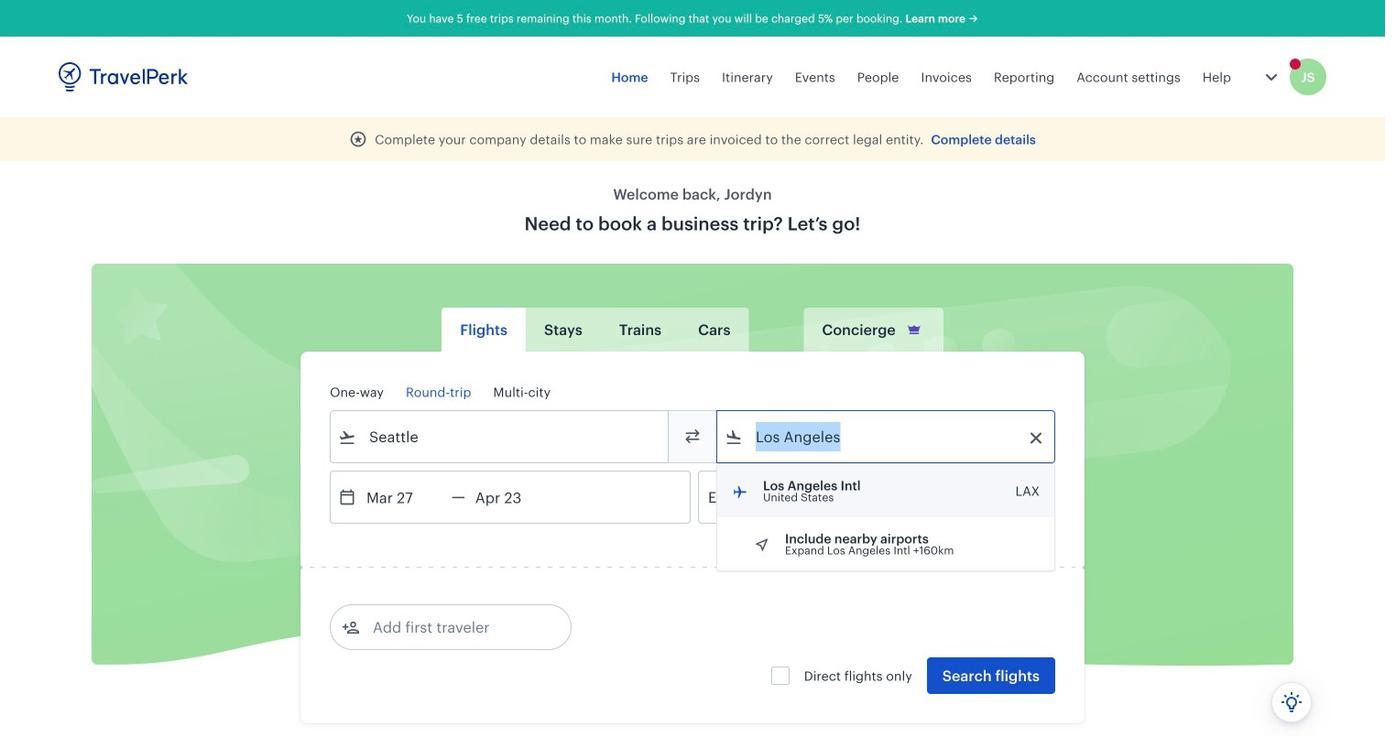 Task type: locate. For each thing, give the bounding box(es) containing it.
Add first traveler search field
[[360, 613, 551, 643]]

From search field
[[357, 423, 644, 452]]



Task type: describe. For each thing, give the bounding box(es) containing it.
To search field
[[743, 423, 1031, 452]]

Return text field
[[465, 472, 561, 523]]

Depart text field
[[357, 472, 452, 523]]



Task type: vqa. For each thing, say whether or not it's contained in the screenshot.
Add traveler search field
no



